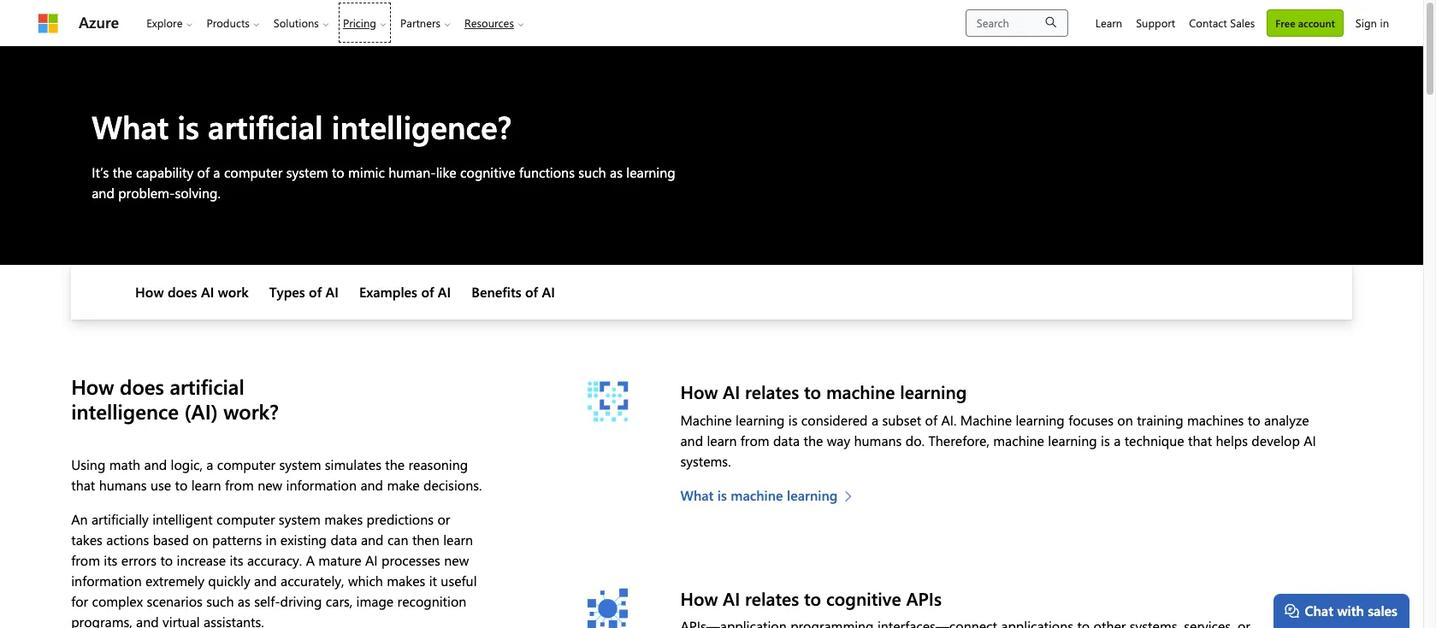Task type: describe. For each thing, give the bounding box(es) containing it.
solutions
[[274, 15, 319, 30]]

human-
[[388, 164, 436, 182]]

how for how ai relates to cognitive apis
[[680, 586, 718, 610]]

capability
[[136, 164, 194, 182]]

computer inside an artificially intelligent computer system makes predictions or takes actions based on patterns in existing data and can then learn from its errors to increase its accuracy. a mature ai processes new information extremely quickly and accurately, which makes it useful for complex scenarios such as self-driving cars, image recognition programs, and virtual assistants.
[[217, 511, 275, 529]]

solving.
[[175, 184, 221, 202]]

examples of ai
[[359, 283, 451, 301]]

chat with sales
[[1305, 602, 1398, 620]]

free account link
[[1267, 9, 1344, 36]]

humans inside "how ai relates to machine learning machine learning is considered a subset of ai. machine learning focuses on training machines to analyze and learn from data the way humans do. therefore, machine learning is a technique that helps develop ai systems."
[[854, 432, 902, 450]]

0 horizontal spatial machine
[[731, 486, 783, 504]]

computer for of
[[224, 164, 282, 182]]

errors
[[121, 552, 157, 570]]

of inside "how ai relates to machine learning machine learning is considered a subset of ai. machine learning focuses on training machines to analyze and learn from data the way humans do. therefore, machine learning is a technique that helps develop ai systems."
[[925, 411, 938, 429]]

products
[[207, 15, 250, 30]]

and down simulates
[[360, 476, 383, 494]]

useful
[[441, 572, 477, 590]]

how ai relates to cognitive apis
[[680, 586, 942, 610]]

what is artificial intelligence?
[[92, 105, 512, 147]]

patterns
[[212, 531, 262, 549]]

sign in link
[[1349, 0, 1396, 45]]

considered
[[801, 411, 868, 429]]

types of ai link
[[269, 283, 339, 301]]

complex
[[92, 593, 143, 611]]

the inside "how ai relates to machine learning machine learning is considered a subset of ai. machine learning focuses on training machines to analyze and learn from data the way humans do. therefore, machine learning is a technique that helps develop ai systems."
[[804, 432, 823, 450]]

based
[[153, 531, 189, 549]]

Search azure.com text field
[[966, 9, 1068, 36]]

2 its from the left
[[230, 552, 243, 570]]

0 horizontal spatial makes
[[324, 511, 363, 529]]

and down scenarios
[[136, 613, 159, 629]]

work
[[218, 283, 249, 301]]

data inside an artificially intelligent computer system makes predictions or takes actions based on patterns in existing data and can then learn from its errors to increase its accuracy. a mature ai processes new information extremely quickly and accurately, which makes it useful for complex scenarios such as self-driving cars, image recognition programs, and virtual assistants.
[[331, 531, 357, 549]]

learn
[[1096, 15, 1122, 30]]

examples
[[359, 283, 417, 301]]

and up 'use' at the left of the page
[[144, 456, 167, 474]]

how for how does artificial intelligence (ai) work?
[[71, 373, 114, 401]]

sales
[[1230, 15, 1255, 30]]

from inside an artificially intelligent computer system makes predictions or takes actions based on patterns in existing data and can then learn from its errors to increase its accuracy. a mature ai processes new information extremely quickly and accurately, which makes it useful for complex scenarios such as self-driving cars, image recognition programs, and virtual assistants.
[[71, 552, 100, 570]]

driving
[[280, 593, 322, 611]]

partners
[[400, 15, 441, 30]]

intelligent
[[152, 511, 213, 529]]

support
[[1136, 15, 1176, 30]]

azure link
[[79, 11, 119, 34]]

and inside "how ai relates to machine learning machine learning is considered a subset of ai. machine learning focuses on training machines to analyze and learn from data the way humans do. therefore, machine learning is a technique that helps develop ai systems."
[[680, 432, 703, 450]]

machines
[[1187, 411, 1244, 429]]

relates for cognitive
[[745, 586, 799, 610]]

to inside using math and logic, a computer system simulates the reasoning that humans use to learn from new information and make decisions.
[[175, 476, 188, 494]]

1 vertical spatial makes
[[387, 572, 425, 590]]

reasoning
[[408, 456, 468, 474]]

then
[[412, 531, 439, 549]]

existing
[[280, 531, 327, 549]]

does for ai
[[168, 283, 197, 301]]

Global search field
[[966, 9, 1068, 36]]

technique
[[1125, 432, 1184, 450]]

a left technique
[[1114, 432, 1121, 450]]

a inside using math and logic, a computer system simulates the reasoning that humans use to learn from new information and make decisions.
[[206, 456, 213, 474]]

in inside sign in link
[[1380, 15, 1389, 30]]

subset
[[882, 411, 921, 429]]

system for to
[[286, 164, 328, 182]]

is down systems.
[[717, 486, 727, 504]]

of inside it's the capability of a computer system to mimic human-like cognitive functions such as learning and problem-solving.
[[197, 164, 210, 182]]

pricing button
[[336, 0, 393, 45]]

on inside "how ai relates to machine learning machine learning is considered a subset of ai. machine learning focuses on training machines to analyze and learn from data the way humans do. therefore, machine learning is a technique that helps develop ai systems."
[[1117, 411, 1133, 429]]

or
[[438, 511, 450, 529]]

what for what is machine learning
[[680, 486, 714, 504]]

math
[[109, 456, 140, 474]]

1 horizontal spatial cognitive
[[826, 586, 901, 610]]

an
[[71, 511, 88, 529]]

how for how ai relates to machine learning machine learning is considered a subset of ai. machine learning focuses on training machines to analyze and learn from data the way humans do. therefore, machine learning is a technique that helps develop ai systems.
[[680, 380, 718, 404]]

sales
[[1368, 602, 1398, 620]]

resources
[[465, 15, 514, 30]]

chat with sales button
[[1273, 595, 1410, 629]]

how does ai work link
[[135, 283, 249, 301]]

way
[[827, 432, 850, 450]]

functions
[[519, 164, 575, 182]]

assistants.
[[204, 613, 264, 629]]

do.
[[906, 432, 925, 450]]

make
[[387, 476, 420, 494]]

(ai)
[[184, 398, 218, 425]]

azure
[[79, 12, 119, 33]]

as inside an artificially intelligent computer system makes predictions or takes actions based on patterns in existing data and can then learn from its errors to increase its accuracy. a mature ai processes new information extremely quickly and accurately, which makes it useful for complex scenarios such as self-driving cars, image recognition programs, and virtual assistants.
[[238, 593, 250, 611]]

mimic
[[348, 164, 385, 182]]

that inside "how ai relates to machine learning machine learning is considered a subset of ai. machine learning focuses on training machines to analyze and learn from data the way humans do. therefore, machine learning is a technique that helps develop ai systems."
[[1188, 432, 1212, 450]]

simulates
[[325, 456, 381, 474]]

using
[[71, 456, 106, 474]]

accurately,
[[281, 572, 344, 590]]

new inside an artificially intelligent computer system makes predictions or takes actions based on patterns in existing data and can then learn from its errors to increase its accuracy. a mature ai processes new information extremely quickly and accurately, which makes it useful for complex scenarios such as self-driving cars, image recognition programs, and virtual assistants.
[[444, 552, 469, 570]]

types of ai
[[269, 283, 339, 301]]

what is machine learning link
[[680, 486, 861, 506]]

chat
[[1305, 602, 1334, 620]]

contact
[[1189, 15, 1227, 30]]

such inside it's the capability of a computer system to mimic human-like cognitive functions such as learning and problem-solving.
[[579, 164, 606, 182]]

partners button
[[393, 0, 458, 45]]

contact sales link
[[1182, 0, 1262, 45]]

image
[[356, 593, 394, 611]]

humans inside using math and logic, a computer system simulates the reasoning that humans use to learn from new information and make decisions.
[[99, 476, 147, 494]]

learning inside it's the capability of a computer system to mimic human-like cognitive functions such as learning and problem-solving.
[[626, 164, 675, 182]]

which
[[348, 572, 383, 590]]

sign in
[[1356, 15, 1389, 30]]

1 vertical spatial machine
[[993, 432, 1044, 450]]

system inside an artificially intelligent computer system makes predictions or takes actions based on patterns in existing data and can then learn from its errors to increase its accuracy. a mature ai processes new information extremely quickly and accurately, which makes it useful for complex scenarios such as self-driving cars, image recognition programs, and virtual assistants.
[[279, 511, 321, 529]]

pricing
[[343, 15, 376, 30]]

a left subset
[[872, 411, 879, 429]]

systems.
[[680, 452, 731, 470]]

computer for logic,
[[217, 456, 276, 474]]

helps
[[1216, 432, 1248, 450]]

free
[[1276, 16, 1296, 30]]

explore
[[146, 15, 183, 30]]

of for benefits of ai
[[525, 283, 538, 301]]



Task type: locate. For each thing, give the bounding box(es) containing it.
1 machine from the left
[[680, 411, 732, 429]]

what for what is artificial intelligence?
[[92, 105, 169, 147]]

cognitive left apis
[[826, 586, 901, 610]]

ai
[[201, 283, 214, 301], [326, 283, 339, 301], [438, 283, 451, 301], [542, 283, 555, 301], [723, 380, 740, 404], [1304, 432, 1316, 450], [365, 552, 378, 570], [723, 586, 740, 610]]

0 horizontal spatial information
[[71, 572, 142, 590]]

1 vertical spatial computer
[[217, 456, 276, 474]]

ai inside an artificially intelligent computer system makes predictions or takes actions based on patterns in existing data and can then learn from its errors to increase its accuracy. a mature ai processes new information extremely quickly and accurately, which makes it useful for complex scenarios such as self-driving cars, image recognition programs, and virtual assistants.
[[365, 552, 378, 570]]

learn up systems.
[[707, 432, 737, 450]]

2 vertical spatial computer
[[217, 511, 275, 529]]

from inside using math and logic, a computer system simulates the reasoning that humans use to learn from new information and make decisions.
[[225, 476, 254, 494]]

0 horizontal spatial cognitive
[[460, 164, 515, 182]]

for
[[71, 593, 88, 611]]

2 machine from the left
[[960, 411, 1012, 429]]

how ai relates to machine learning machine learning is considered a subset of ai. machine learning focuses on training machines to analyze and learn from data the way humans do. therefore, machine learning is a technique that helps develop ai systems.
[[680, 380, 1316, 470]]

2 vertical spatial the
[[385, 456, 405, 474]]

2 relates from the top
[[745, 586, 799, 610]]

0 horizontal spatial on
[[193, 531, 208, 549]]

benefits of ai
[[472, 283, 555, 301]]

processes
[[382, 552, 440, 570]]

how does artificial intelligence (ai) work?
[[71, 373, 279, 425]]

apis
[[906, 586, 942, 610]]

its
[[104, 552, 118, 570], [230, 552, 243, 570]]

artificial inside how does artificial intelligence (ai) work?
[[170, 373, 244, 401]]

1 vertical spatial that
[[71, 476, 95, 494]]

in up accuracy. on the bottom left
[[266, 531, 277, 549]]

problem-
[[118, 184, 175, 202]]

0 vertical spatial makes
[[324, 511, 363, 529]]

0 horizontal spatial humans
[[99, 476, 147, 494]]

0 vertical spatial information
[[286, 476, 357, 494]]

1 vertical spatial such
[[206, 593, 234, 611]]

makes down processes at the bottom
[[387, 572, 425, 590]]

0 horizontal spatial from
[[71, 552, 100, 570]]

1 horizontal spatial machine
[[826, 380, 895, 404]]

1 horizontal spatial information
[[286, 476, 357, 494]]

1 vertical spatial from
[[225, 476, 254, 494]]

2 vertical spatial learn
[[443, 531, 473, 549]]

does left work
[[168, 283, 197, 301]]

intelligence?
[[332, 105, 512, 147]]

relates for machine
[[745, 380, 799, 404]]

can
[[387, 531, 408, 549]]

that down using
[[71, 476, 95, 494]]

2 vertical spatial system
[[279, 511, 321, 529]]

takes
[[71, 531, 103, 549]]

0 vertical spatial computer
[[224, 164, 282, 182]]

computer inside using math and logic, a computer system simulates the reasoning that humans use to learn from new information and make decisions.
[[217, 456, 276, 474]]

is left considered
[[789, 411, 798, 429]]

1 vertical spatial system
[[279, 456, 321, 474]]

0 vertical spatial does
[[168, 283, 197, 301]]

such inside an artificially intelligent computer system makes predictions or takes actions based on patterns in existing data and can then learn from its errors to increase its accuracy. a mature ai processes new information extremely quickly and accurately, which makes it useful for complex scenarios such as self-driving cars, image recognition programs, and virtual assistants.
[[206, 593, 234, 611]]

1 vertical spatial cognitive
[[826, 586, 901, 610]]

scenarios
[[147, 593, 203, 611]]

0 vertical spatial system
[[286, 164, 328, 182]]

1 vertical spatial the
[[804, 432, 823, 450]]

humans
[[854, 432, 902, 450], [99, 476, 147, 494]]

learn down logic,
[[191, 476, 221, 494]]

of right the types
[[309, 283, 322, 301]]

computer inside it's the capability of a computer system to mimic human-like cognitive functions such as learning and problem-solving.
[[224, 164, 282, 182]]

on
[[1117, 411, 1133, 429], [193, 531, 208, 549]]

in inside an artificially intelligent computer system makes predictions or takes actions based on patterns in existing data and can then learn from its errors to increase its accuracy. a mature ai processes new information extremely quickly and accurately, which makes it useful for complex scenarios such as self-driving cars, image recognition programs, and virtual assistants.
[[266, 531, 277, 549]]

computer down what is artificial intelligence?
[[224, 164, 282, 182]]

examples of ai link
[[359, 283, 451, 301]]

makes
[[324, 511, 363, 529], [387, 572, 425, 590]]

0 vertical spatial the
[[113, 164, 132, 182]]

2 horizontal spatial the
[[804, 432, 823, 450]]

of for types of ai
[[309, 283, 322, 301]]

from up what is machine learning on the bottom of page
[[741, 432, 769, 450]]

develop
[[1252, 432, 1300, 450]]

0 horizontal spatial in
[[266, 531, 277, 549]]

what is machine learning
[[680, 486, 838, 504]]

of right benefits
[[525, 283, 538, 301]]

training
[[1137, 411, 1183, 429]]

0 horizontal spatial learn
[[191, 476, 221, 494]]

0 horizontal spatial new
[[258, 476, 282, 494]]

data inside "how ai relates to machine learning machine learning is considered a subset of ai. machine learning focuses on training machines to analyze and learn from data the way humans do. therefore, machine learning is a technique that helps develop ai systems."
[[773, 432, 800, 450]]

1 its from the left
[[104, 552, 118, 570]]

1 relates from the top
[[745, 380, 799, 404]]

0 vertical spatial in
[[1380, 15, 1389, 30]]

1 vertical spatial as
[[238, 593, 250, 611]]

2 vertical spatial from
[[71, 552, 100, 570]]

system up existing
[[279, 511, 321, 529]]

1 vertical spatial relates
[[745, 586, 799, 610]]

0 horizontal spatial what
[[92, 105, 169, 147]]

its down patterns
[[230, 552, 243, 570]]

relates inside "how ai relates to machine learning machine learning is considered a subset of ai. machine learning focuses on training machines to analyze and learn from data the way humans do. therefore, machine learning is a technique that helps develop ai systems."
[[745, 380, 799, 404]]

learn link
[[1089, 0, 1129, 45]]

data
[[773, 432, 800, 450], [331, 531, 357, 549]]

that down "machines"
[[1188, 432, 1212, 450]]

how for how does ai work
[[135, 283, 164, 301]]

1 vertical spatial in
[[266, 531, 277, 549]]

information up complex
[[71, 572, 142, 590]]

what up it's
[[92, 105, 169, 147]]

as inside it's the capability of a computer system to mimic human-like cognitive functions such as learning and problem-solving.
[[610, 164, 623, 182]]

free account
[[1276, 16, 1335, 30]]

actions
[[106, 531, 149, 549]]

1 vertical spatial new
[[444, 552, 469, 570]]

mature
[[318, 552, 362, 570]]

intelligence
[[71, 398, 179, 425]]

1 horizontal spatial makes
[[387, 572, 425, 590]]

self-
[[254, 593, 280, 611]]

a
[[213, 164, 220, 182], [872, 411, 879, 429], [1114, 432, 1121, 450], [206, 456, 213, 474]]

0 vertical spatial what
[[92, 105, 169, 147]]

does inside how does artificial intelligence (ai) work?
[[120, 373, 164, 401]]

1 horizontal spatial new
[[444, 552, 469, 570]]

accuracy.
[[247, 552, 302, 570]]

a inside it's the capability of a computer system to mimic human-like cognitive functions such as learning and problem-solving.
[[213, 164, 220, 182]]

programs,
[[71, 613, 132, 629]]

of right examples
[[421, 283, 434, 301]]

1 horizontal spatial in
[[1380, 15, 1389, 30]]

machine up considered
[[826, 380, 895, 404]]

0 horizontal spatial does
[[120, 373, 164, 401]]

system down what is artificial intelligence?
[[286, 164, 328, 182]]

does for artificial
[[120, 373, 164, 401]]

1 horizontal spatial does
[[168, 283, 197, 301]]

new up useful
[[444, 552, 469, 570]]

1 horizontal spatial from
[[225, 476, 254, 494]]

primary element
[[27, 0, 541, 45]]

cognitive right like at the left top
[[460, 164, 515, 182]]

predictions
[[367, 511, 434, 529]]

as
[[610, 164, 623, 182], [238, 593, 250, 611]]

humans down subset
[[854, 432, 902, 450]]

how inside "how ai relates to machine learning machine learning is considered a subset of ai. machine learning focuses on training machines to analyze and learn from data the way humans do. therefore, machine learning is a technique that helps develop ai systems."
[[680, 380, 718, 404]]

system for simulates
[[279, 456, 321, 474]]

0 vertical spatial data
[[773, 432, 800, 450]]

0 vertical spatial machine
[[826, 380, 895, 404]]

new up patterns
[[258, 476, 282, 494]]

extremely
[[146, 572, 204, 590]]

1 vertical spatial learn
[[191, 476, 221, 494]]

and inside it's the capability of a computer system to mimic human-like cognitive functions such as learning and problem-solving.
[[92, 184, 114, 202]]

0 vertical spatial humans
[[854, 432, 902, 450]]

using math and logic, a computer system simulates the reasoning that humans use to learn from new information and make decisions.
[[71, 456, 482, 494]]

the left the way
[[804, 432, 823, 450]]

system
[[286, 164, 328, 182], [279, 456, 321, 474], [279, 511, 321, 529]]

relates
[[745, 380, 799, 404], [745, 586, 799, 610]]

system inside using math and logic, a computer system simulates the reasoning that humans use to learn from new information and make decisions.
[[279, 456, 321, 474]]

0 horizontal spatial that
[[71, 476, 95, 494]]

learn inside using math and logic, a computer system simulates the reasoning that humans use to learn from new information and make decisions.
[[191, 476, 221, 494]]

to inside it's the capability of a computer system to mimic human-like cognitive functions such as learning and problem-solving.
[[332, 164, 344, 182]]

computer down work?
[[217, 456, 276, 474]]

computer up patterns
[[217, 511, 275, 529]]

as right functions
[[610, 164, 623, 182]]

contact sales
[[1189, 15, 1255, 30]]

1 vertical spatial on
[[193, 531, 208, 549]]

a up solving.
[[213, 164, 220, 182]]

2 horizontal spatial learn
[[707, 432, 737, 450]]

like
[[436, 164, 457, 182]]

1 vertical spatial humans
[[99, 476, 147, 494]]

a right logic,
[[206, 456, 213, 474]]

the inside using math and logic, a computer system simulates the reasoning that humans use to learn from new information and make decisions.
[[385, 456, 405, 474]]

such down "quickly"
[[206, 593, 234, 611]]

0 horizontal spatial as
[[238, 593, 250, 611]]

it's the capability of a computer system to mimic human-like cognitive functions such as learning and problem-solving.
[[92, 164, 675, 202]]

and up systems.
[[680, 432, 703, 450]]

virtual
[[163, 613, 200, 629]]

benefits
[[472, 283, 521, 301]]

0 horizontal spatial its
[[104, 552, 118, 570]]

of left ai.
[[925, 411, 938, 429]]

is up capability
[[177, 105, 199, 147]]

0 horizontal spatial such
[[206, 593, 234, 611]]

learn down or
[[443, 531, 473, 549]]

its down 'actions'
[[104, 552, 118, 570]]

analyze
[[1264, 411, 1309, 429]]

explore button
[[140, 0, 200, 45]]

makes up mature
[[324, 511, 363, 529]]

information inside using math and logic, a computer system simulates the reasoning that humans use to learn from new information and make decisions.
[[286, 476, 357, 494]]

products button
[[200, 0, 267, 45]]

system left simulates
[[279, 456, 321, 474]]

1 horizontal spatial such
[[579, 164, 606, 182]]

0 vertical spatial such
[[579, 164, 606, 182]]

quickly
[[208, 572, 250, 590]]

to inside an artificially intelligent computer system makes predictions or takes actions based on patterns in existing data and can then learn from its errors to increase its accuracy. a mature ai processes new information extremely quickly and accurately, which makes it useful for complex scenarios such as self-driving cars, image recognition programs, and virtual assistants.
[[160, 552, 173, 570]]

1 horizontal spatial learn
[[443, 531, 473, 549]]

1 vertical spatial data
[[331, 531, 357, 549]]

use
[[150, 476, 171, 494]]

and
[[92, 184, 114, 202], [680, 432, 703, 450], [144, 456, 167, 474], [360, 476, 383, 494], [361, 531, 384, 549], [254, 572, 277, 590], [136, 613, 159, 629]]

machine right the therefore,
[[993, 432, 1044, 450]]

it's
[[92, 164, 109, 182]]

on right focuses
[[1117, 411, 1133, 429]]

the inside it's the capability of a computer system to mimic human-like cognitive functions such as learning and problem-solving.
[[113, 164, 132, 182]]

work?
[[223, 398, 279, 425]]

what
[[92, 105, 169, 147], [680, 486, 714, 504]]

such
[[579, 164, 606, 182], [206, 593, 234, 611]]

1 horizontal spatial the
[[385, 456, 405, 474]]

information down simulates
[[286, 476, 357, 494]]

decisions.
[[423, 476, 482, 494]]

1 horizontal spatial what
[[680, 486, 714, 504]]

new inside using math and logic, a computer system simulates the reasoning that humans use to learn from new information and make decisions.
[[258, 476, 282, 494]]

learn inside "how ai relates to machine learning machine learning is considered a subset of ai. machine learning focuses on training machines to analyze and learn from data the way humans do. therefore, machine learning is a technique that helps develop ai systems."
[[707, 432, 737, 450]]

machine up systems.
[[680, 411, 732, 429]]

1 vertical spatial artificial
[[170, 373, 244, 401]]

0 vertical spatial from
[[741, 432, 769, 450]]

such right functions
[[579, 164, 606, 182]]

data up mature
[[331, 531, 357, 549]]

0 vertical spatial cognitive
[[460, 164, 515, 182]]

1 horizontal spatial humans
[[854, 432, 902, 450]]

from inside "how ai relates to machine learning machine learning is considered a subset of ai. machine learning focuses on training machines to analyze and learn from data the way humans do. therefore, machine learning is a technique that helps develop ai systems."
[[741, 432, 769, 450]]

as up assistants.
[[238, 593, 250, 611]]

2 vertical spatial machine
[[731, 486, 783, 504]]

sign
[[1356, 15, 1377, 30]]

humans down math
[[99, 476, 147, 494]]

how inside how does artificial intelligence (ai) work?
[[71, 373, 114, 401]]

the up make
[[385, 456, 405, 474]]

and up self- at the bottom left of page
[[254, 572, 277, 590]]

cognitive
[[460, 164, 515, 182], [826, 586, 901, 610]]

1 horizontal spatial its
[[230, 552, 243, 570]]

from down takes
[[71, 552, 100, 570]]

on inside an artificially intelligent computer system makes predictions or takes actions based on patterns in existing data and can then learn from its errors to increase its accuracy. a mature ai processes new information extremely quickly and accurately, which makes it useful for complex scenarios such as self-driving cars, image recognition programs, and virtual assistants.
[[193, 531, 208, 549]]

cognitive inside it's the capability of a computer system to mimic human-like cognitive functions such as learning and problem-solving.
[[460, 164, 515, 182]]

0 horizontal spatial the
[[113, 164, 132, 182]]

new
[[258, 476, 282, 494], [444, 552, 469, 570]]

does left (ai)
[[120, 373, 164, 401]]

and down it's
[[92, 184, 114, 202]]

in right sign on the top of page
[[1380, 15, 1389, 30]]

0 vertical spatial artificial
[[208, 105, 323, 147]]

1 vertical spatial does
[[120, 373, 164, 401]]

information inside an artificially intelligent computer system makes predictions or takes actions based on patterns in existing data and can then learn from its errors to increase its accuracy. a mature ai processes new information extremely quickly and accurately, which makes it useful for complex scenarios such as self-driving cars, image recognition programs, and virtual assistants.
[[71, 572, 142, 590]]

of up solving.
[[197, 164, 210, 182]]

1 vertical spatial information
[[71, 572, 142, 590]]

data left the way
[[773, 432, 800, 450]]

solutions button
[[267, 0, 336, 45]]

cars,
[[326, 593, 353, 611]]

0 vertical spatial relates
[[745, 380, 799, 404]]

focuses
[[1069, 411, 1114, 429]]

what down systems.
[[680, 486, 714, 504]]

on up increase in the bottom left of the page
[[193, 531, 208, 549]]

1 horizontal spatial on
[[1117, 411, 1133, 429]]

artificial for intelligence?
[[208, 105, 323, 147]]

increase
[[177, 552, 226, 570]]

recognition
[[397, 593, 466, 611]]

artificial for intelligence
[[170, 373, 244, 401]]

0 vertical spatial on
[[1117, 411, 1133, 429]]

support link
[[1129, 0, 1182, 45]]

1 horizontal spatial machine
[[960, 411, 1012, 429]]

1 horizontal spatial data
[[773, 432, 800, 450]]

resources button
[[458, 0, 531, 45]]

is down focuses
[[1101, 432, 1110, 450]]

of for examples of ai
[[421, 283, 434, 301]]

that inside using math and logic, a computer system simulates the reasoning that humans use to learn from new information and make decisions.
[[71, 476, 95, 494]]

computer
[[224, 164, 282, 182], [217, 456, 276, 474], [217, 511, 275, 529]]

how does ai work
[[135, 283, 249, 301]]

2 horizontal spatial from
[[741, 432, 769, 450]]

0 vertical spatial learn
[[707, 432, 737, 450]]

and left can
[[361, 531, 384, 549]]

machine up the therefore,
[[960, 411, 1012, 429]]

0 vertical spatial new
[[258, 476, 282, 494]]

the right it's
[[113, 164, 132, 182]]

that
[[1188, 432, 1212, 450], [71, 476, 95, 494]]

with
[[1337, 602, 1364, 620]]

ai.
[[941, 411, 957, 429]]

learn inside an artificially intelligent computer system makes predictions or takes actions based on patterns in existing data and can then learn from its errors to increase its accuracy. a mature ai processes new information extremely quickly and accurately, which makes it useful for complex scenarios such as self-driving cars, image recognition programs, and virtual assistants.
[[443, 531, 473, 549]]

an artificially intelligent computer system makes predictions or takes actions based on patterns in existing data and can then learn from its errors to increase its accuracy. a mature ai processes new information extremely quickly and accurately, which makes it useful for complex scenarios such as self-driving cars, image recognition programs, and virtual assistants.
[[71, 511, 477, 629]]

1 horizontal spatial that
[[1188, 432, 1212, 450]]

0 vertical spatial as
[[610, 164, 623, 182]]

from up patterns
[[225, 476, 254, 494]]

system inside it's the capability of a computer system to mimic human-like cognitive functions such as learning and problem-solving.
[[286, 164, 328, 182]]

machine down systems.
[[731, 486, 783, 504]]

account
[[1298, 16, 1335, 30]]

0 horizontal spatial machine
[[680, 411, 732, 429]]

how
[[135, 283, 164, 301], [71, 373, 114, 401], [680, 380, 718, 404], [680, 586, 718, 610]]

0 horizontal spatial data
[[331, 531, 357, 549]]

1 vertical spatial what
[[680, 486, 714, 504]]

2 horizontal spatial machine
[[993, 432, 1044, 450]]

0 vertical spatial that
[[1188, 432, 1212, 450]]

1 horizontal spatial as
[[610, 164, 623, 182]]

it
[[429, 572, 437, 590]]



Task type: vqa. For each thing, say whether or not it's contained in the screenshot.
Explore
yes



